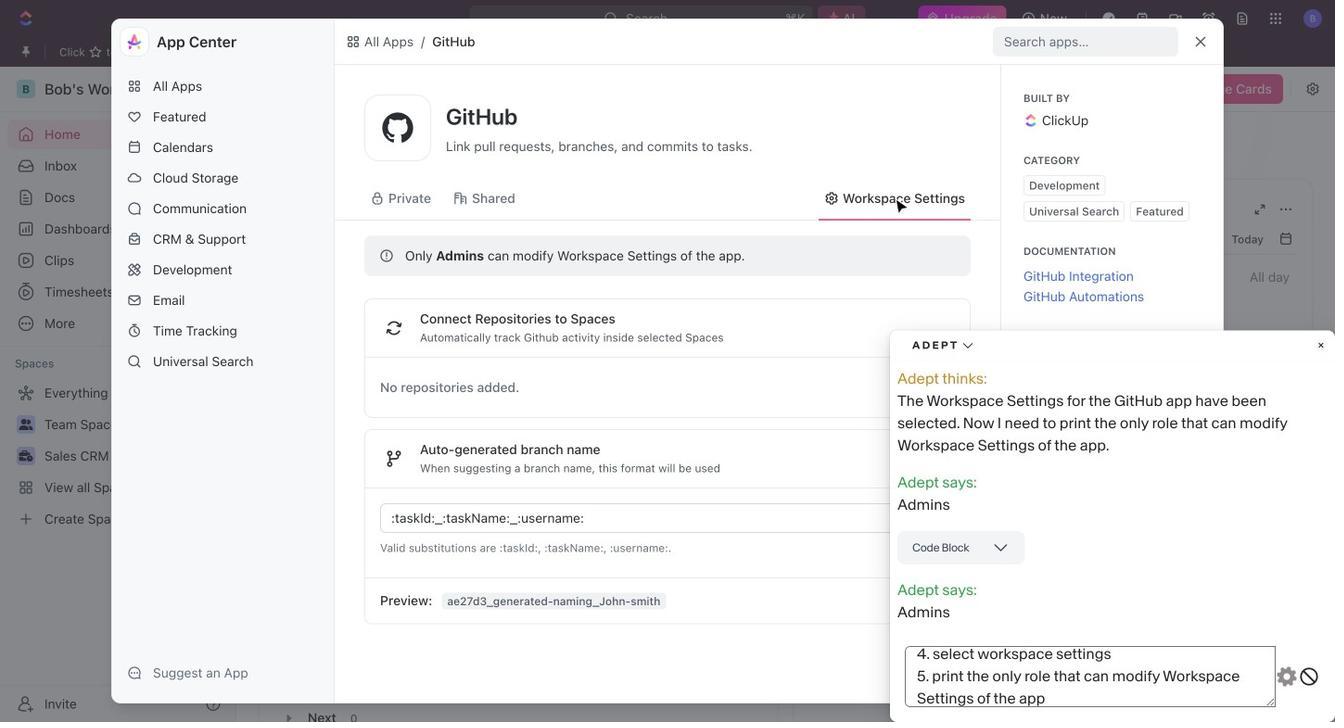 Task type: locate. For each thing, give the bounding box(es) containing it.
tab list
[[278, 536, 759, 582]]

xr6e7 image
[[454, 191, 468, 206], [825, 191, 839, 206]]

xr6e7 image
[[370, 191, 385, 206]]

0 horizontal spatial xr6e7 image
[[454, 191, 468, 206]]

None field
[[391, 507, 948, 530]]

1 horizontal spatial xr6e7 image
[[825, 191, 839, 206]]

dialog
[[111, 19, 1224, 704]]

tree
[[7, 378, 228, 534]]



Task type: describe. For each thing, give the bounding box(es) containing it.
1 xr6e7 image from the left
[[454, 191, 468, 206]]

akvyc image
[[346, 34, 361, 49]]

Search apps… field
[[1005, 31, 1172, 53]]

2 xr6e7 image from the left
[[825, 191, 839, 206]]

sidebar navigation
[[0, 67, 237, 723]]

tree inside sidebar navigation
[[7, 378, 228, 534]]



Task type: vqa. For each thing, say whether or not it's contained in the screenshot.
No created by me docs image
no



